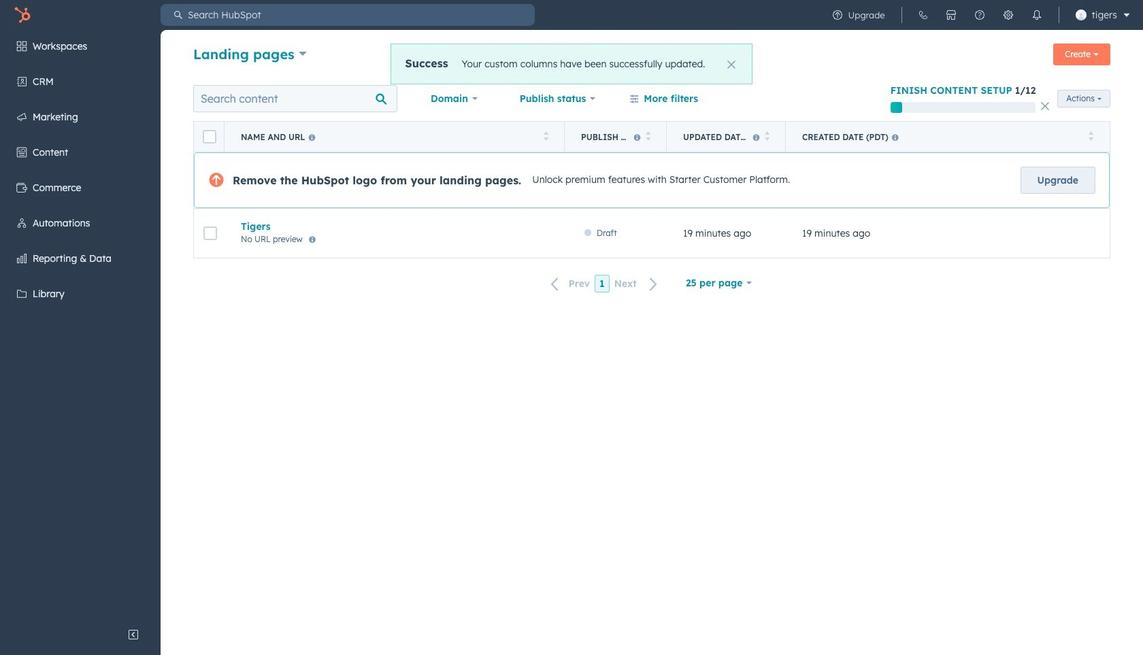 Task type: locate. For each thing, give the bounding box(es) containing it.
howard n/a image
[[1075, 10, 1086, 20]]

progress bar
[[890, 102, 902, 113]]

2 horizontal spatial press to sort. image
[[1088, 131, 1093, 141]]

3 press to sort. image from the left
[[1088, 131, 1093, 141]]

Search HubSpot search field
[[182, 4, 535, 26]]

2 press to sort. image from the left
[[645, 131, 651, 141]]

press to sort. element
[[543, 131, 548, 143], [645, 131, 651, 143], [764, 131, 770, 143], [1088, 131, 1093, 143]]

0 horizontal spatial press to sort. image
[[543, 131, 548, 141]]

alert
[[391, 44, 752, 84]]

help image
[[974, 10, 985, 20]]

banner
[[193, 39, 1110, 71]]

1 press to sort. image from the left
[[543, 131, 548, 141]]

press to sort. image for second press to sort. element
[[645, 131, 651, 141]]

4 press to sort. element from the left
[[1088, 131, 1093, 143]]

menu
[[823, 0, 1135, 30], [0, 30, 161, 621]]

1 horizontal spatial press to sort. image
[[645, 131, 651, 141]]

press to sort. image
[[764, 131, 770, 141]]

3 press to sort. element from the left
[[764, 131, 770, 143]]

close image
[[1041, 102, 1049, 110]]

press to sort. image
[[543, 131, 548, 141], [645, 131, 651, 141], [1088, 131, 1093, 141]]

pagination navigation
[[543, 275, 666, 293]]



Task type: describe. For each thing, give the bounding box(es) containing it.
1 press to sort. element from the left
[[543, 131, 548, 143]]

notifications image
[[1031, 10, 1042, 20]]

marketplaces image
[[946, 10, 956, 20]]

press to sort. image for first press to sort. element
[[543, 131, 548, 141]]

0 horizontal spatial menu
[[0, 30, 161, 621]]

close image
[[727, 61, 735, 69]]

press to sort. image for first press to sort. element from right
[[1088, 131, 1093, 141]]

2 press to sort. element from the left
[[645, 131, 651, 143]]

1 horizontal spatial menu
[[823, 0, 1135, 30]]

settings image
[[1003, 10, 1014, 20]]

Search content search field
[[193, 85, 397, 112]]



Task type: vqa. For each thing, say whether or not it's contained in the screenshot.
Defaults
no



